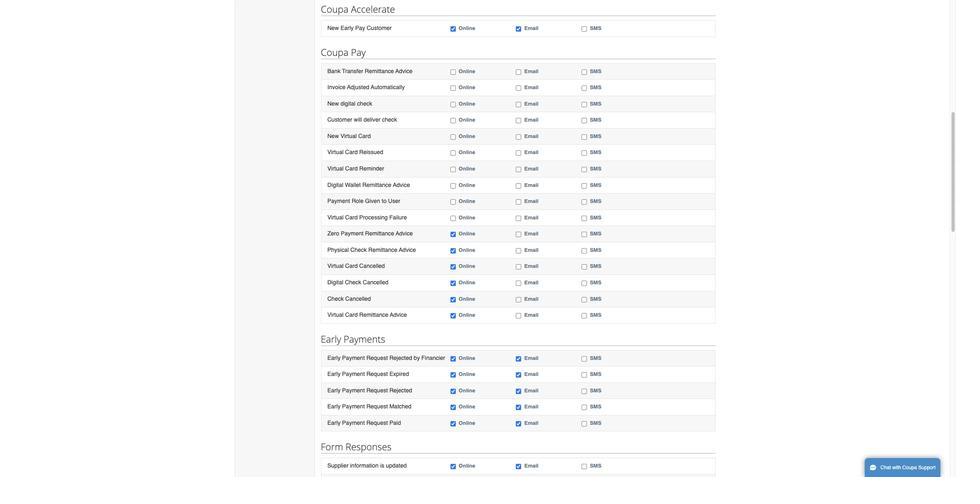 Task type: describe. For each thing, give the bounding box(es) containing it.
card for remittance
[[345, 312, 358, 318]]

remittance for check
[[368, 247, 398, 253]]

supplier
[[327, 463, 349, 469]]

payment for early payment request paid
[[342, 420, 365, 426]]

new virtual card
[[327, 133, 371, 139]]

sms for virtual card cancelled
[[590, 263, 602, 269]]

digital
[[341, 100, 356, 107]]

sms for new digital check
[[590, 101, 602, 107]]

payment for zero payment remittance advice
[[341, 230, 364, 237]]

online for zero payment remittance advice
[[459, 231, 475, 237]]

reminder
[[359, 165, 384, 172]]

sms for customer will deliver check
[[590, 117, 602, 123]]

email for new early pay customer
[[524, 25, 539, 31]]

online for early payment request rejected
[[459, 388, 475, 394]]

online for supplier information is updated
[[459, 463, 475, 469]]

online for early payment request paid
[[459, 420, 475, 426]]

cancelled for virtual card cancelled
[[359, 263, 385, 269]]

virtual for virtual card cancelled
[[327, 263, 344, 269]]

remittance for card
[[359, 312, 389, 318]]

sms for virtual card reminder
[[590, 166, 602, 172]]

failure
[[389, 214, 407, 221]]

email for check cancelled
[[524, 296, 539, 302]]

payment for early payment request matched
[[342, 403, 365, 410]]

coupa accelerate
[[321, 2, 395, 16]]

virtual card cancelled
[[327, 263, 385, 269]]

early payment request paid
[[327, 420, 401, 426]]

sms for early payment request paid
[[590, 420, 602, 426]]

email for physical check remittance advice
[[524, 247, 539, 253]]

check for digital
[[345, 279, 361, 286]]

sms for virtual card processing failure
[[590, 215, 602, 221]]

bank
[[327, 68, 341, 74]]

sms for digital wallet remittance advice
[[590, 182, 602, 188]]

with
[[893, 465, 901, 471]]

online for payment role given to user
[[459, 198, 475, 204]]

virtual card remittance advice
[[327, 312, 407, 318]]

information
[[350, 463, 379, 469]]

virtual up virtual card reissued
[[341, 133, 357, 139]]

accelerate
[[351, 2, 395, 16]]

email for new virtual card
[[524, 133, 539, 139]]

1 horizontal spatial customer
[[367, 25, 392, 31]]

advice for bank transfer remittance advice
[[395, 68, 413, 74]]

online for early payment request expired
[[459, 371, 475, 378]]

card for cancelled
[[345, 263, 358, 269]]

coupa for coupa accelerate
[[321, 2, 349, 16]]

check for physical
[[351, 247, 367, 253]]

request for early payment request expired
[[367, 371, 388, 378]]

online for physical check remittance advice
[[459, 247, 475, 253]]

2 vertical spatial check
[[327, 295, 344, 302]]

sms for bank transfer remittance advice
[[590, 68, 602, 74]]

will
[[354, 116, 362, 123]]

card for reissued
[[345, 149, 358, 156]]

virtual for virtual card reissued
[[327, 149, 344, 156]]

payment left the role
[[327, 198, 350, 204]]

remittance for transfer
[[365, 68, 394, 74]]

form responses
[[321, 441, 392, 454]]

card down customer will deliver check at the left top of the page
[[358, 133, 371, 139]]

virtual for virtual card reminder
[[327, 165, 344, 172]]

role
[[352, 198, 364, 204]]

online for new early pay customer
[[459, 25, 475, 31]]

payment for early payment request expired
[[342, 371, 365, 378]]

sms for payment role given to user
[[590, 198, 602, 204]]

online for bank transfer remittance advice
[[459, 68, 475, 74]]

wallet
[[345, 182, 361, 188]]

zero
[[327, 230, 339, 237]]

early for early payment request rejected
[[327, 387, 341, 394]]

sms for physical check remittance advice
[[590, 247, 602, 253]]

matched
[[390, 403, 412, 410]]

online for digital wallet remittance advice
[[459, 182, 475, 188]]

online for early payment request rejected by financier
[[459, 355, 475, 361]]

new digital check
[[327, 100, 372, 107]]

invoice adjusted automatically
[[327, 84, 405, 91]]

responses
[[346, 441, 392, 454]]

early payment request matched
[[327, 403, 412, 410]]

deliver
[[364, 116, 381, 123]]

early payment request expired
[[327, 371, 409, 378]]

email for zero payment remittance advice
[[524, 231, 539, 237]]

form
[[321, 441, 343, 454]]

remittance for wallet
[[362, 182, 392, 188]]

sms for invoice adjusted automatically
[[590, 84, 602, 91]]

virtual card reminder
[[327, 165, 384, 172]]

virtual for virtual card remittance advice
[[327, 312, 344, 318]]

bank transfer remittance advice
[[327, 68, 413, 74]]

email for virtual card reissued
[[524, 149, 539, 156]]

email for virtual card remittance advice
[[524, 312, 539, 318]]

is
[[380, 463, 384, 469]]

sms for virtual card reissued
[[590, 149, 602, 156]]

email for early payment request expired
[[524, 371, 539, 378]]

0 vertical spatial check
[[357, 100, 372, 107]]

advice for virtual card remittance advice
[[390, 312, 407, 318]]

chat with coupa support button
[[865, 458, 941, 477]]

online for virtual card reminder
[[459, 166, 475, 172]]

by
[[414, 355, 420, 361]]

virtual card processing failure
[[327, 214, 407, 221]]

online for early payment request matched
[[459, 404, 475, 410]]

online for virtual card remittance advice
[[459, 312, 475, 318]]

1 vertical spatial pay
[[351, 45, 366, 59]]

invoice
[[327, 84, 346, 91]]

request for early payment request paid
[[367, 420, 388, 426]]

transfer
[[342, 68, 363, 74]]

1 vertical spatial customer
[[327, 116, 352, 123]]

sms for early payment request rejected
[[590, 388, 602, 394]]

financier
[[422, 355, 445, 361]]

email for supplier information is updated
[[524, 463, 539, 469]]

reissued
[[359, 149, 383, 156]]

support
[[919, 465, 936, 471]]

online for invoice adjusted automatically
[[459, 84, 475, 91]]

zero payment remittance advice
[[327, 230, 413, 237]]

email for virtual card reminder
[[524, 166, 539, 172]]

sms for virtual card remittance advice
[[590, 312, 602, 318]]



Task type: vqa. For each thing, say whether or not it's contained in the screenshot.
'Work number'
no



Task type: locate. For each thing, give the bounding box(es) containing it.
0 vertical spatial pay
[[355, 25, 365, 31]]

coupa up bank
[[321, 45, 349, 59]]

email for bank transfer remittance advice
[[524, 68, 539, 74]]

request
[[367, 355, 388, 361], [367, 371, 388, 378], [367, 387, 388, 394], [367, 403, 388, 410], [367, 420, 388, 426]]

1 new from the top
[[327, 25, 339, 31]]

online for customer will deliver check
[[459, 117, 475, 123]]

new
[[327, 25, 339, 31], [327, 100, 339, 107], [327, 133, 339, 139]]

request down early payment request matched
[[367, 420, 388, 426]]

email for customer will deliver check
[[524, 117, 539, 123]]

sms for early payment request matched
[[590, 404, 602, 410]]

chat
[[881, 465, 891, 471]]

early up early payment request rejected
[[327, 371, 341, 378]]

cancelled down physical check remittance advice
[[359, 263, 385, 269]]

2 vertical spatial coupa
[[903, 465, 917, 471]]

email for early payment request paid
[[524, 420, 539, 426]]

early for early payment request expired
[[327, 371, 341, 378]]

12 email from the top
[[524, 231, 539, 237]]

21 online from the top
[[459, 404, 475, 410]]

3 request from the top
[[367, 387, 388, 394]]

15 sms from the top
[[590, 280, 602, 286]]

16 online from the top
[[459, 296, 475, 302]]

given
[[365, 198, 380, 204]]

20 email from the top
[[524, 388, 539, 394]]

18 email from the top
[[524, 355, 539, 361]]

rejected
[[390, 355, 412, 361], [390, 387, 412, 394]]

coupa pay
[[321, 45, 366, 59]]

expired
[[390, 371, 409, 378]]

payment down "early payments"
[[342, 355, 365, 361]]

19 online from the top
[[459, 371, 475, 378]]

supplier information is updated
[[327, 463, 407, 469]]

advice for digital wallet remittance advice
[[393, 182, 410, 188]]

23 email from the top
[[524, 463, 539, 469]]

card down the role
[[345, 214, 358, 221]]

digital for digital check cancelled
[[327, 279, 343, 286]]

9 email from the top
[[524, 182, 539, 188]]

coupa up new early pay customer
[[321, 2, 349, 16]]

1 vertical spatial check
[[345, 279, 361, 286]]

1 vertical spatial digital
[[327, 279, 343, 286]]

20 sms from the top
[[590, 388, 602, 394]]

2 email from the top
[[524, 68, 539, 74]]

to
[[382, 198, 387, 204]]

11 sms from the top
[[590, 215, 602, 221]]

15 email from the top
[[524, 280, 539, 286]]

digital wallet remittance advice
[[327, 182, 410, 188]]

rejected left by
[[390, 355, 412, 361]]

digital
[[327, 182, 343, 188], [327, 279, 343, 286]]

early
[[341, 25, 354, 31], [321, 332, 341, 346], [327, 355, 341, 361], [327, 371, 341, 378], [327, 387, 341, 394], [327, 403, 341, 410], [327, 420, 341, 426]]

physical check remittance advice
[[327, 247, 416, 253]]

10 sms from the top
[[590, 198, 602, 204]]

2 online from the top
[[459, 68, 475, 74]]

remittance down zero payment remittance advice
[[368, 247, 398, 253]]

0 horizontal spatial check
[[357, 100, 372, 107]]

1 rejected from the top
[[390, 355, 412, 361]]

2 sms from the top
[[590, 68, 602, 74]]

early up form
[[327, 420, 341, 426]]

early for early payment request rejected by financier
[[327, 355, 341, 361]]

5 email from the top
[[524, 117, 539, 123]]

14 email from the top
[[524, 263, 539, 269]]

online for digital check cancelled
[[459, 280, 475, 286]]

pay up transfer
[[351, 45, 366, 59]]

request up early payment request expired
[[367, 355, 388, 361]]

physical
[[327, 247, 349, 253]]

17 email from the top
[[524, 312, 539, 318]]

12 online from the top
[[459, 231, 475, 237]]

14 sms from the top
[[590, 263, 602, 269]]

cancelled down virtual card cancelled
[[363, 279, 389, 286]]

11 online from the top
[[459, 215, 475, 221]]

0 vertical spatial coupa
[[321, 2, 349, 16]]

remittance down the processing
[[365, 230, 394, 237]]

payments
[[344, 332, 385, 346]]

13 email from the top
[[524, 247, 539, 253]]

early payments
[[321, 332, 385, 346]]

early down early payment request expired
[[327, 387, 341, 394]]

1 vertical spatial coupa
[[321, 45, 349, 59]]

early up early payment request paid
[[327, 403, 341, 410]]

card down check cancelled
[[345, 312, 358, 318]]

sms for early payment request expired
[[590, 371, 602, 378]]

virtual up zero
[[327, 214, 344, 221]]

new up coupa pay
[[327, 25, 339, 31]]

automatically
[[371, 84, 405, 91]]

15 online from the top
[[459, 280, 475, 286]]

email for early payment request rejected
[[524, 388, 539, 394]]

22 sms from the top
[[590, 420, 602, 426]]

None checkbox
[[451, 26, 456, 32], [582, 26, 587, 32], [451, 86, 456, 91], [516, 86, 522, 91], [582, 102, 587, 107], [451, 118, 456, 123], [516, 118, 522, 123], [582, 134, 587, 140], [582, 151, 587, 156], [516, 167, 522, 172], [516, 199, 522, 205], [582, 199, 587, 205], [516, 216, 522, 221], [582, 216, 587, 221], [516, 232, 522, 237], [582, 232, 587, 237], [451, 248, 456, 254], [516, 248, 522, 254], [451, 265, 456, 270], [451, 281, 456, 286], [451, 297, 456, 302], [516, 297, 522, 302], [582, 297, 587, 302], [516, 313, 522, 319], [582, 313, 587, 319], [451, 356, 456, 362], [582, 356, 587, 362], [451, 373, 456, 378], [582, 373, 587, 378], [516, 389, 522, 394], [516, 405, 522, 410], [582, 421, 587, 427], [451, 464, 456, 470], [516, 464, 522, 470], [582, 464, 587, 470], [451, 26, 456, 32], [582, 26, 587, 32], [451, 86, 456, 91], [516, 86, 522, 91], [582, 102, 587, 107], [451, 118, 456, 123], [516, 118, 522, 123], [582, 134, 587, 140], [582, 151, 587, 156], [516, 167, 522, 172], [516, 199, 522, 205], [582, 199, 587, 205], [516, 216, 522, 221], [582, 216, 587, 221], [516, 232, 522, 237], [582, 232, 587, 237], [451, 248, 456, 254], [516, 248, 522, 254], [451, 265, 456, 270], [451, 281, 456, 286], [451, 297, 456, 302], [516, 297, 522, 302], [582, 297, 587, 302], [516, 313, 522, 319], [582, 313, 587, 319], [451, 356, 456, 362], [582, 356, 587, 362], [451, 373, 456, 378], [582, 373, 587, 378], [516, 389, 522, 394], [516, 405, 522, 410], [582, 421, 587, 427], [451, 464, 456, 470], [516, 464, 522, 470], [582, 464, 587, 470]]

remittance for payment
[[365, 230, 394, 237]]

email for new digital check
[[524, 101, 539, 107]]

user
[[388, 198, 400, 204]]

cancelled
[[359, 263, 385, 269], [363, 279, 389, 286], [345, 295, 371, 302]]

payment right zero
[[341, 230, 364, 237]]

advice
[[395, 68, 413, 74], [393, 182, 410, 188], [396, 230, 413, 237], [399, 247, 416, 253], [390, 312, 407, 318]]

0 vertical spatial customer
[[367, 25, 392, 31]]

2 digital from the top
[[327, 279, 343, 286]]

4 request from the top
[[367, 403, 388, 410]]

0 vertical spatial digital
[[327, 182, 343, 188]]

customer left will
[[327, 116, 352, 123]]

coupa inside button
[[903, 465, 917, 471]]

0 vertical spatial new
[[327, 25, 339, 31]]

early down "early payments"
[[327, 355, 341, 361]]

19 email from the top
[[524, 371, 539, 378]]

7 sms from the top
[[590, 149, 602, 156]]

early left 'payments'
[[321, 332, 341, 346]]

remittance
[[365, 68, 394, 74], [362, 182, 392, 188], [365, 230, 394, 237], [368, 247, 398, 253], [359, 312, 389, 318]]

email for digital check cancelled
[[524, 280, 539, 286]]

card up the wallet
[[345, 165, 358, 172]]

sms for supplier information is updated
[[590, 463, 602, 469]]

payment role given to user
[[327, 198, 400, 204]]

payment for early payment request rejected
[[342, 387, 365, 394]]

12 sms from the top
[[590, 231, 602, 237]]

9 sms from the top
[[590, 182, 602, 188]]

11 email from the top
[[524, 215, 539, 221]]

online
[[459, 25, 475, 31], [459, 68, 475, 74], [459, 84, 475, 91], [459, 101, 475, 107], [459, 117, 475, 123], [459, 133, 475, 139], [459, 149, 475, 156], [459, 166, 475, 172], [459, 182, 475, 188], [459, 198, 475, 204], [459, 215, 475, 221], [459, 231, 475, 237], [459, 247, 475, 253], [459, 263, 475, 269], [459, 280, 475, 286], [459, 296, 475, 302], [459, 312, 475, 318], [459, 355, 475, 361], [459, 371, 475, 378], [459, 388, 475, 394], [459, 404, 475, 410], [459, 420, 475, 426], [459, 463, 475, 469]]

virtual down "new virtual card"
[[327, 149, 344, 156]]

chat with coupa support
[[881, 465, 936, 471]]

rejected up matched
[[390, 387, 412, 394]]

customer will deliver check
[[327, 116, 397, 123]]

4 sms from the top
[[590, 101, 602, 107]]

virtual
[[341, 133, 357, 139], [327, 149, 344, 156], [327, 165, 344, 172], [327, 214, 344, 221], [327, 263, 344, 269], [327, 312, 344, 318]]

3 email from the top
[[524, 84, 539, 91]]

check down virtual card cancelled
[[345, 279, 361, 286]]

5 sms from the top
[[590, 117, 602, 123]]

pay
[[355, 25, 365, 31], [351, 45, 366, 59]]

processing
[[359, 214, 388, 221]]

coupa
[[321, 2, 349, 16], [321, 45, 349, 59], [903, 465, 917, 471]]

None checkbox
[[516, 26, 522, 32], [451, 69, 456, 75], [516, 69, 522, 75], [582, 69, 587, 75], [582, 86, 587, 91], [451, 102, 456, 107], [516, 102, 522, 107], [582, 118, 587, 123], [451, 134, 456, 140], [516, 134, 522, 140], [451, 151, 456, 156], [516, 151, 522, 156], [451, 167, 456, 172], [582, 167, 587, 172], [451, 183, 456, 189], [516, 183, 522, 189], [582, 183, 587, 189], [451, 199, 456, 205], [451, 216, 456, 221], [451, 232, 456, 237], [582, 248, 587, 254], [516, 265, 522, 270], [582, 265, 587, 270], [516, 281, 522, 286], [582, 281, 587, 286], [451, 313, 456, 319], [516, 356, 522, 362], [516, 373, 522, 378], [451, 389, 456, 394], [582, 389, 587, 394], [451, 405, 456, 410], [582, 405, 587, 410], [451, 421, 456, 427], [516, 421, 522, 427], [516, 26, 522, 32], [451, 69, 456, 75], [516, 69, 522, 75], [582, 69, 587, 75], [582, 86, 587, 91], [451, 102, 456, 107], [516, 102, 522, 107], [582, 118, 587, 123], [451, 134, 456, 140], [516, 134, 522, 140], [451, 151, 456, 156], [516, 151, 522, 156], [451, 167, 456, 172], [582, 167, 587, 172], [451, 183, 456, 189], [516, 183, 522, 189], [582, 183, 587, 189], [451, 199, 456, 205], [451, 216, 456, 221], [451, 232, 456, 237], [582, 248, 587, 254], [516, 265, 522, 270], [582, 265, 587, 270], [516, 281, 522, 286], [582, 281, 587, 286], [451, 313, 456, 319], [516, 356, 522, 362], [516, 373, 522, 378], [451, 389, 456, 394], [582, 389, 587, 394], [451, 405, 456, 410], [582, 405, 587, 410], [451, 421, 456, 427], [516, 421, 522, 427]]

cancelled for digital check cancelled
[[363, 279, 389, 286]]

19 sms from the top
[[590, 371, 602, 378]]

20 online from the top
[[459, 388, 475, 394]]

email for virtual card processing failure
[[524, 215, 539, 221]]

pay down coupa accelerate
[[355, 25, 365, 31]]

1 vertical spatial new
[[327, 100, 339, 107]]

17 sms from the top
[[590, 312, 602, 318]]

email for invoice adjusted automatically
[[524, 84, 539, 91]]

sms for zero payment remittance advice
[[590, 231, 602, 237]]

request down early payment request rejected
[[367, 403, 388, 410]]

sms for new early pay customer
[[590, 25, 602, 31]]

3 sms from the top
[[590, 84, 602, 91]]

6 email from the top
[[524, 133, 539, 139]]

21 email from the top
[[524, 404, 539, 410]]

digital check cancelled
[[327, 279, 389, 286]]

email for digital wallet remittance advice
[[524, 182, 539, 188]]

online for virtual card reissued
[[459, 149, 475, 156]]

advice for physical check remittance advice
[[399, 247, 416, 253]]

sms for digital check cancelled
[[590, 280, 602, 286]]

7 online from the top
[[459, 149, 475, 156]]

check
[[351, 247, 367, 253], [345, 279, 361, 286], [327, 295, 344, 302]]

card for reminder
[[345, 165, 358, 172]]

check cancelled
[[327, 295, 371, 302]]

request up early payment request matched
[[367, 387, 388, 394]]

virtual for virtual card processing failure
[[327, 214, 344, 221]]

new left digital
[[327, 100, 339, 107]]

4 email from the top
[[524, 101, 539, 107]]

check up virtual card cancelled
[[351, 247, 367, 253]]

customer down accelerate
[[367, 25, 392, 31]]

online for virtual card processing failure
[[459, 215, 475, 221]]

0 horizontal spatial customer
[[327, 116, 352, 123]]

1 vertical spatial rejected
[[390, 387, 412, 394]]

email for early payment request matched
[[524, 404, 539, 410]]

coupa for coupa pay
[[321, 45, 349, 59]]

2 request from the top
[[367, 371, 388, 378]]

payment up early payment request rejected
[[342, 371, 365, 378]]

17 online from the top
[[459, 312, 475, 318]]

sms for early payment request rejected by financier
[[590, 355, 602, 361]]

23 online from the top
[[459, 463, 475, 469]]

email for virtual card cancelled
[[524, 263, 539, 269]]

early payment request rejected by financier
[[327, 355, 445, 361]]

18 sms from the top
[[590, 355, 602, 361]]

13 online from the top
[[459, 247, 475, 253]]

remittance up 'payments'
[[359, 312, 389, 318]]

online for new virtual card
[[459, 133, 475, 139]]

rejected for early payment request rejected
[[390, 387, 412, 394]]

virtual down physical
[[327, 263, 344, 269]]

sms for new virtual card
[[590, 133, 602, 139]]

email for early payment request rejected by financier
[[524, 355, 539, 361]]

9 online from the top
[[459, 182, 475, 188]]

digital for digital wallet remittance advice
[[327, 182, 343, 188]]

email for payment role given to user
[[524, 198, 539, 204]]

21 sms from the top
[[590, 404, 602, 410]]

7 email from the top
[[524, 149, 539, 156]]

2 rejected from the top
[[390, 387, 412, 394]]

1 horizontal spatial check
[[382, 116, 397, 123]]

card
[[358, 133, 371, 139], [345, 149, 358, 156], [345, 165, 358, 172], [345, 214, 358, 221], [345, 263, 358, 269], [345, 312, 358, 318]]

check down invoice adjusted automatically
[[357, 100, 372, 107]]

18 online from the top
[[459, 355, 475, 361]]

1 email from the top
[[524, 25, 539, 31]]

5 request from the top
[[367, 420, 388, 426]]

14 online from the top
[[459, 263, 475, 269]]

1 online from the top
[[459, 25, 475, 31]]

payment
[[327, 198, 350, 204], [341, 230, 364, 237], [342, 355, 365, 361], [342, 371, 365, 378], [342, 387, 365, 394], [342, 403, 365, 410], [342, 420, 365, 426]]

card down "new virtual card"
[[345, 149, 358, 156]]

0 vertical spatial rejected
[[390, 355, 412, 361]]

remittance up automatically
[[365, 68, 394, 74]]

payment for early payment request rejected by financier
[[342, 355, 365, 361]]

1 vertical spatial cancelled
[[363, 279, 389, 286]]

2 vertical spatial cancelled
[[345, 295, 371, 302]]

6 sms from the top
[[590, 133, 602, 139]]

4 online from the top
[[459, 101, 475, 107]]

email
[[524, 25, 539, 31], [524, 68, 539, 74], [524, 84, 539, 91], [524, 101, 539, 107], [524, 117, 539, 123], [524, 133, 539, 139], [524, 149, 539, 156], [524, 166, 539, 172], [524, 182, 539, 188], [524, 198, 539, 204], [524, 215, 539, 221], [524, 231, 539, 237], [524, 247, 539, 253], [524, 263, 539, 269], [524, 280, 539, 286], [524, 296, 539, 302], [524, 312, 539, 318], [524, 355, 539, 361], [524, 371, 539, 378], [524, 388, 539, 394], [524, 404, 539, 410], [524, 420, 539, 426], [524, 463, 539, 469]]

0 vertical spatial cancelled
[[359, 263, 385, 269]]

1 vertical spatial check
[[382, 116, 397, 123]]

22 email from the top
[[524, 420, 539, 426]]

23 sms from the top
[[590, 463, 602, 469]]

updated
[[386, 463, 407, 469]]

1 request from the top
[[367, 355, 388, 361]]

13 sms from the top
[[590, 247, 602, 253]]

22 online from the top
[[459, 420, 475, 426]]

request for early payment request matched
[[367, 403, 388, 410]]

early down coupa accelerate
[[341, 25, 354, 31]]

2 new from the top
[[327, 100, 339, 107]]

request up early payment request rejected
[[367, 371, 388, 378]]

sms for check cancelled
[[590, 296, 602, 302]]

payment up early payment request paid
[[342, 403, 365, 410]]

cancelled down digital check cancelled
[[345, 295, 371, 302]]

new for new digital check
[[327, 100, 339, 107]]

early for early payment request paid
[[327, 420, 341, 426]]

virtual down check cancelled
[[327, 312, 344, 318]]

request for early payment request rejected by financier
[[367, 355, 388, 361]]

3 online from the top
[[459, 84, 475, 91]]

customer
[[367, 25, 392, 31], [327, 116, 352, 123]]

digital up check cancelled
[[327, 279, 343, 286]]

check down digital check cancelled
[[327, 295, 344, 302]]

virtual down virtual card reissued
[[327, 165, 344, 172]]

online for check cancelled
[[459, 296, 475, 302]]

16 sms from the top
[[590, 296, 602, 302]]

new early pay customer
[[327, 25, 392, 31]]

2 vertical spatial new
[[327, 133, 339, 139]]

check
[[357, 100, 372, 107], [382, 116, 397, 123]]

new for new early pay customer
[[327, 25, 339, 31]]

sms
[[590, 25, 602, 31], [590, 68, 602, 74], [590, 84, 602, 91], [590, 101, 602, 107], [590, 117, 602, 123], [590, 133, 602, 139], [590, 149, 602, 156], [590, 166, 602, 172], [590, 182, 602, 188], [590, 198, 602, 204], [590, 215, 602, 221], [590, 231, 602, 237], [590, 247, 602, 253], [590, 263, 602, 269], [590, 280, 602, 286], [590, 296, 602, 302], [590, 312, 602, 318], [590, 355, 602, 361], [590, 371, 602, 378], [590, 388, 602, 394], [590, 404, 602, 410], [590, 420, 602, 426], [590, 463, 602, 469]]

10 online from the top
[[459, 198, 475, 204]]

5 online from the top
[[459, 117, 475, 123]]

early for early payments
[[321, 332, 341, 346]]

coupa right the with
[[903, 465, 917, 471]]

new up virtual card reissued
[[327, 133, 339, 139]]

online for new digital check
[[459, 101, 475, 107]]

check right deliver
[[382, 116, 397, 123]]

payment down early payment request expired
[[342, 387, 365, 394]]

remittance up given
[[362, 182, 392, 188]]

early payment request rejected
[[327, 387, 412, 394]]

8 online from the top
[[459, 166, 475, 172]]

advice for zero payment remittance advice
[[396, 230, 413, 237]]

paid
[[390, 420, 401, 426]]

digital left the wallet
[[327, 182, 343, 188]]

card for processing
[[345, 214, 358, 221]]

online for virtual card cancelled
[[459, 263, 475, 269]]

adjusted
[[347, 84, 369, 91]]

request for early payment request rejected
[[367, 387, 388, 394]]

0 vertical spatial check
[[351, 247, 367, 253]]

virtual card reissued
[[327, 149, 383, 156]]

card up digital check cancelled
[[345, 263, 358, 269]]

rejected for early payment request rejected by financier
[[390, 355, 412, 361]]

1 digital from the top
[[327, 182, 343, 188]]

1 sms from the top
[[590, 25, 602, 31]]

16 email from the top
[[524, 296, 539, 302]]

8 email from the top
[[524, 166, 539, 172]]

payment down early payment request matched
[[342, 420, 365, 426]]

6 online from the top
[[459, 133, 475, 139]]

3 new from the top
[[327, 133, 339, 139]]

10 email from the top
[[524, 198, 539, 204]]

8 sms from the top
[[590, 166, 602, 172]]



